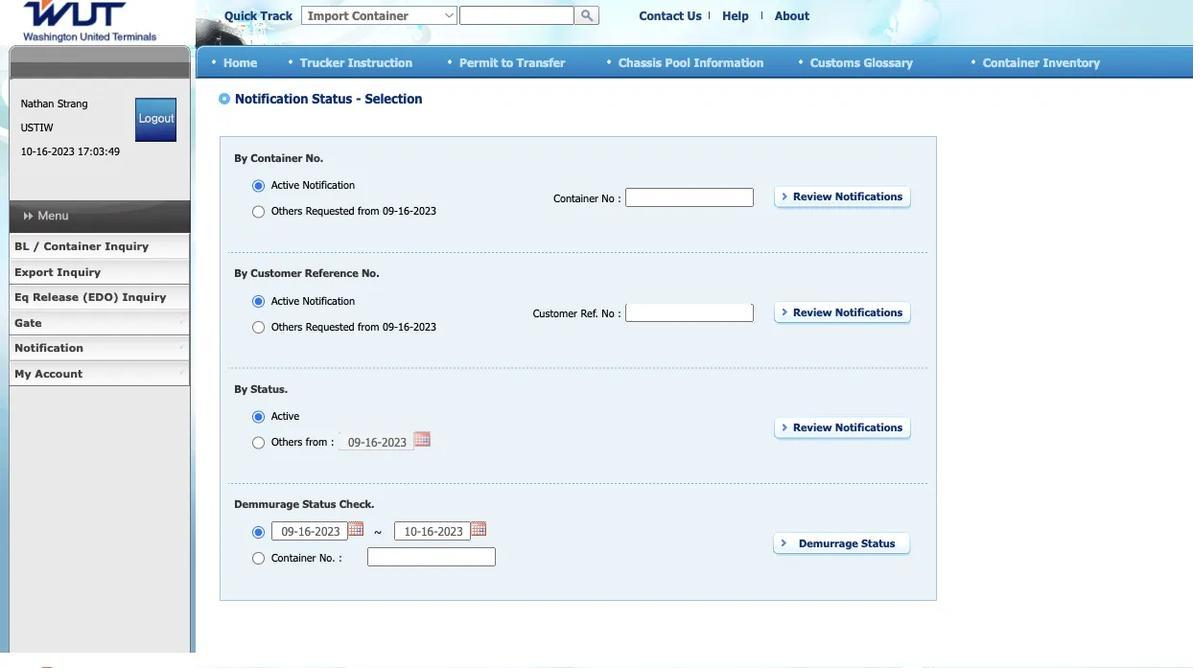 Task type: vqa. For each thing, say whether or not it's contained in the screenshot.
10-
yes



Task type: describe. For each thing, give the bounding box(es) containing it.
account
[[35, 367, 83, 380]]

eq release (edo) inquiry link
[[9, 285, 190, 310]]

information
[[694, 55, 764, 69]]

trucker
[[300, 55, 345, 69]]

my account
[[14, 367, 83, 380]]

1 vertical spatial inquiry
[[57, 265, 101, 278]]

bl / container inquiry
[[14, 240, 149, 253]]

instruction
[[348, 55, 413, 69]]

pool
[[665, 55, 691, 69]]

quick track
[[225, 8, 293, 22]]

notification
[[14, 342, 84, 355]]

eq
[[14, 291, 29, 304]]

container inventory
[[984, 55, 1101, 69]]

home
[[224, 55, 257, 69]]

trucker instruction
[[300, 55, 413, 69]]

my account link
[[9, 361, 190, 387]]

nathan
[[21, 97, 54, 110]]

contact us link
[[639, 8, 702, 22]]

login image
[[136, 98, 177, 142]]

chassis
[[619, 55, 662, 69]]

contact
[[639, 8, 684, 22]]

track
[[261, 8, 293, 22]]

to
[[502, 55, 514, 69]]

bl
[[14, 240, 29, 253]]

contact us
[[639, 8, 702, 22]]

/
[[33, 240, 40, 253]]

permit to transfer
[[460, 55, 565, 69]]

chassis pool information
[[619, 55, 764, 69]]

16-
[[36, 145, 51, 158]]

inquiry for (edo)
[[122, 291, 166, 304]]

inquiry for container
[[105, 240, 149, 253]]

quick
[[225, 8, 257, 22]]



Task type: locate. For each thing, give the bounding box(es) containing it.
container left inventory
[[984, 55, 1040, 69]]

inquiry down bl / container inquiry
[[57, 265, 101, 278]]

inventory
[[1043, 55, 1101, 69]]

inquiry up export inquiry "link"
[[105, 240, 149, 253]]

gate
[[14, 316, 42, 329]]

strang
[[57, 97, 88, 110]]

bl / container inquiry link
[[9, 234, 190, 260]]

notification link
[[9, 336, 190, 361]]

release
[[33, 291, 79, 304]]

2023
[[51, 145, 75, 158]]

10-
[[21, 145, 36, 158]]

permit
[[460, 55, 498, 69]]

help link
[[723, 8, 749, 22]]

nathan strang
[[21, 97, 88, 110]]

glossary
[[864, 55, 914, 69]]

1 horizontal spatial container
[[984, 55, 1040, 69]]

0 horizontal spatial container
[[44, 240, 101, 253]]

export inquiry link
[[9, 260, 190, 285]]

inquiry right "(edo)"
[[122, 291, 166, 304]]

ustiw
[[21, 121, 53, 134]]

container
[[984, 55, 1040, 69], [44, 240, 101, 253]]

customs
[[811, 55, 861, 69]]

container inside "link"
[[44, 240, 101, 253]]

us
[[688, 8, 702, 22]]

customs glossary
[[811, 55, 914, 69]]

eq release (edo) inquiry
[[14, 291, 166, 304]]

export
[[14, 265, 53, 278]]

None text field
[[460, 6, 575, 25]]

inquiry
[[105, 240, 149, 253], [57, 265, 101, 278], [122, 291, 166, 304]]

export inquiry
[[14, 265, 101, 278]]

gate link
[[9, 310, 190, 336]]

1 vertical spatial container
[[44, 240, 101, 253]]

transfer
[[517, 55, 565, 69]]

0 vertical spatial inquiry
[[105, 240, 149, 253]]

help
[[723, 8, 749, 22]]

0 vertical spatial container
[[984, 55, 1040, 69]]

17:03:49
[[78, 145, 120, 158]]

my
[[14, 367, 31, 380]]

container up 'export inquiry'
[[44, 240, 101, 253]]

2 vertical spatial inquiry
[[122, 291, 166, 304]]

about
[[775, 8, 810, 22]]

(edo)
[[82, 291, 119, 304]]

about link
[[775, 8, 810, 22]]

10-16-2023 17:03:49
[[21, 145, 120, 158]]



